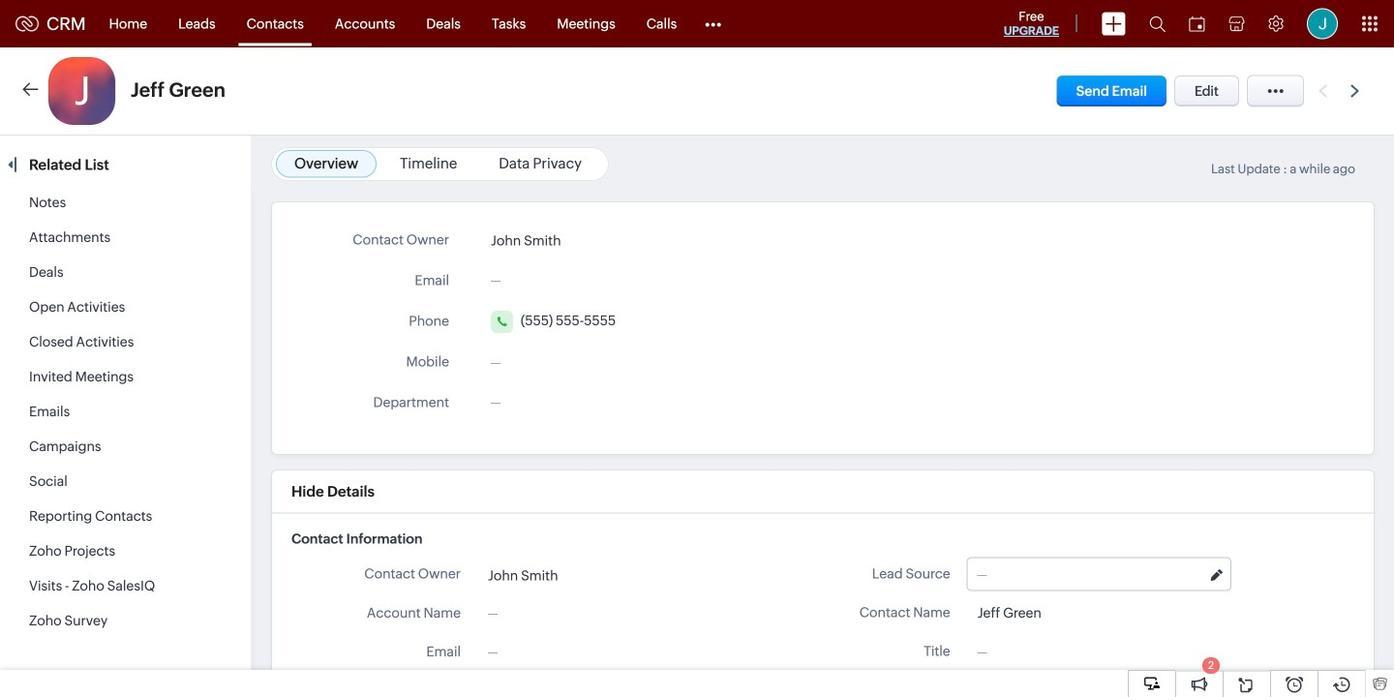 Task type: locate. For each thing, give the bounding box(es) containing it.
profile element
[[1296, 0, 1350, 47]]

profile image
[[1307, 8, 1338, 39]]

calendar image
[[1189, 16, 1206, 31]]

next record image
[[1351, 85, 1363, 97]]

search element
[[1138, 0, 1178, 47]]



Task type: vqa. For each thing, say whether or not it's contained in the screenshot.
Contacts IMAGE
no



Task type: describe. For each thing, give the bounding box(es) containing it.
previous record image
[[1319, 85, 1328, 97]]

create menu element
[[1090, 0, 1138, 47]]

logo image
[[15, 16, 39, 31]]

create menu image
[[1102, 12, 1126, 35]]

Other Modules field
[[693, 8, 734, 39]]

search image
[[1149, 15, 1166, 32]]



